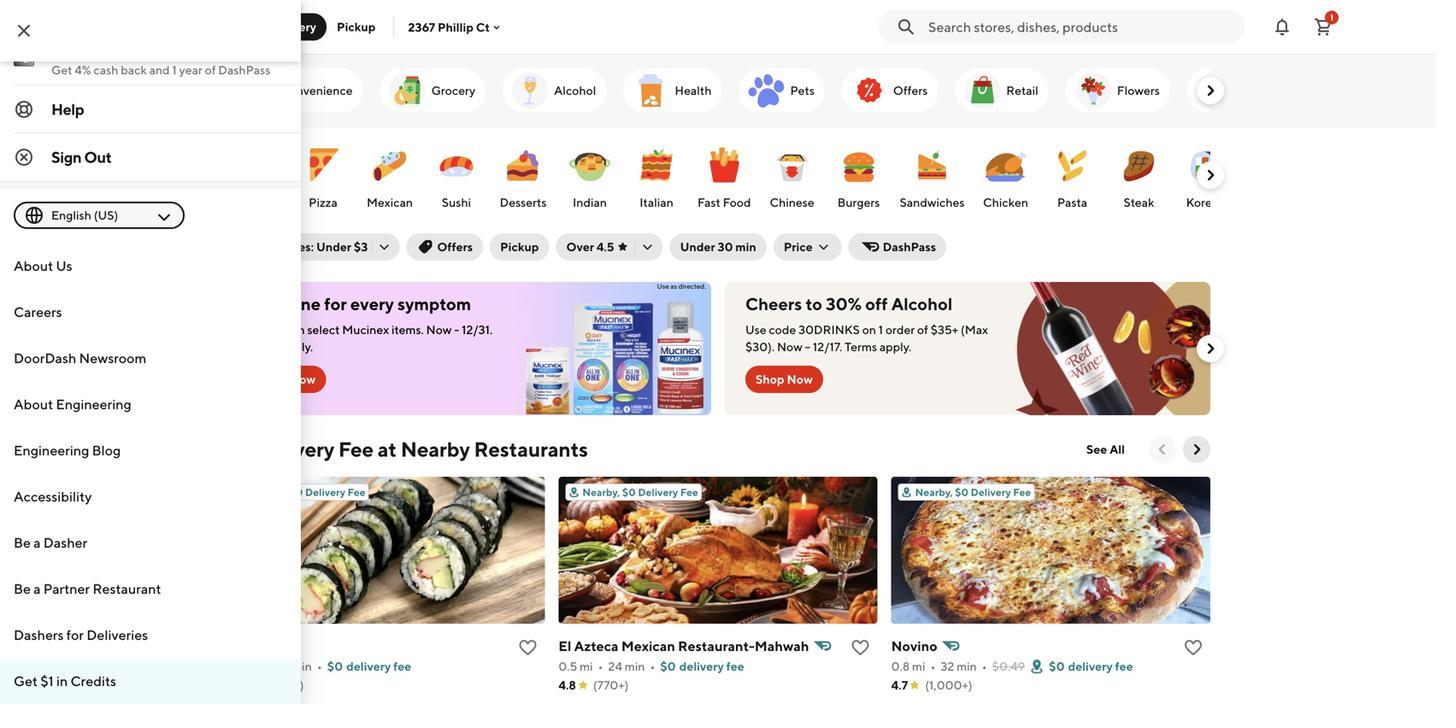 Task type: locate. For each thing, give the bounding box(es) containing it.
fee inside 0.6 mi • 34 min • $0 delivery fee (1,100+)
[[393, 660, 411, 674]]

now left -
[[426, 323, 452, 337]]

pickup button down desserts
[[490, 233, 549, 261]]

min for 0.8 mi • 32 min •
[[957, 660, 977, 674]]

1 horizontal spatial of
[[917, 323, 929, 337]]

2 mi from the left
[[580, 660, 593, 674]]

2 vertical spatial now
[[787, 372, 813, 386]]

pickup button left 2367
[[327, 13, 386, 41]]

restaurant
[[93, 581, 161, 597]]

novino
[[892, 638, 938, 655]]

alcohol
[[554, 83, 596, 97], [892, 294, 953, 314]]

on down off
[[862, 323, 876, 337]]

2 click to add this store to your saved list image from the left
[[850, 638, 871, 658]]

fee for 0.5 mi • 24 min • $0 delivery fee
[[726, 660, 744, 674]]

1 inside cheers to 30% off alcohol use code 30drinks on 1 order of $35+ (max $30). now – 12/17. terms apply.
[[879, 323, 883, 337]]

0 horizontal spatial nearby, $0 delivery fee
[[250, 487, 366, 498]]

on left select
[[291, 323, 305, 337]]

0 vertical spatial a
[[33, 535, 41, 551]]

terms right 12/17.
[[845, 340, 877, 354]]

2 fee from the left
[[726, 660, 744, 674]]

engineering blog
[[14, 442, 121, 459]]

engineering up blog
[[56, 396, 131, 413]]

on
[[291, 323, 305, 337], [862, 323, 876, 337]]

1 vertical spatial a
[[33, 581, 41, 597]]

offers image
[[849, 70, 890, 111]]

1 horizontal spatial delivery
[[679, 660, 724, 674]]

get inside get 4% cash back and 1 year of dashpass "link"
[[51, 63, 72, 77]]

1 horizontal spatial under
[[680, 240, 715, 254]]

now inside medicine for every symptom save $3 on select mucinex items.  now - 12/31. terms apply.
[[426, 323, 452, 337]]

• left "24"
[[598, 660, 603, 674]]

$1
[[40, 673, 54, 690]]

on inside cheers to 30% off alcohol use code 30drinks on 1 order of $35+ (max $30). now – 12/17. terms apply.
[[862, 323, 876, 337]]

min right 34
[[292, 660, 312, 674]]

1 horizontal spatial alcohol
[[892, 294, 953, 314]]

price button
[[774, 233, 842, 261]]

now
[[292, 372, 316, 386]]

1 horizontal spatial pickup button
[[490, 233, 549, 261]]

now right shop
[[787, 372, 813, 386]]

5 • from the left
[[931, 660, 936, 674]]

1 horizontal spatial apply.
[[880, 340, 912, 354]]

delivery fees: under $3
[[236, 240, 368, 254]]

2 horizontal spatial fee
[[1115, 660, 1133, 674]]

1 vertical spatial get
[[14, 673, 38, 690]]

0 horizontal spatial alcohol
[[554, 83, 596, 97]]

terms down save
[[246, 340, 279, 354]]

1 vertical spatial for
[[66, 627, 84, 643]]

1 horizontal spatial 1
[[879, 323, 883, 337]]

2 about from the top
[[14, 396, 53, 413]]

1 vertical spatial about
[[14, 396, 53, 413]]

0 vertical spatial about
[[14, 258, 53, 274]]

alcohol right alcohol image
[[554, 83, 596, 97]]

0 horizontal spatial 1
[[172, 63, 177, 77]]

symptom
[[398, 294, 471, 314]]

0 horizontal spatial fee
[[393, 660, 411, 674]]

0.5 mi • 24 min • $0 delivery fee
[[559, 660, 744, 674]]

doordash newsroom link
[[0, 335, 301, 381]]

delivery for 0.6 mi • 34 min • $0 delivery fee (1,100+)
[[346, 660, 391, 674]]

nearby, $0 delivery fee
[[250, 487, 366, 498], [583, 487, 699, 498], [915, 487, 1031, 498]]

restaurant-
[[678, 638, 755, 655]]

0 vertical spatial engineering
[[56, 396, 131, 413]]

mi right 0.5
[[580, 660, 593, 674]]

for
[[324, 294, 347, 314], [66, 627, 84, 643]]

0 horizontal spatial nearby,
[[250, 487, 287, 498]]

1 mi from the left
[[247, 660, 260, 674]]

save
[[246, 323, 272, 337]]

apply. down select
[[281, 340, 313, 354]]

mucinex
[[342, 323, 389, 337]]

about for about us
[[14, 258, 53, 274]]

1 horizontal spatial get
[[51, 63, 72, 77]]

$0 delivery fee
[[1049, 660, 1133, 674]]

korean
[[1186, 195, 1226, 209]]

over
[[566, 240, 594, 254]]

1 horizontal spatial on
[[862, 323, 876, 337]]

now
[[426, 323, 452, 337], [777, 340, 803, 354], [787, 372, 813, 386]]

min right 30
[[736, 240, 757, 254]]

alcohol inside cheers to 30% off alcohol use code 30drinks on 1 order of $35+ (max $30). now – 12/17. terms apply.
[[892, 294, 953, 314]]

offers down sushi
[[437, 240, 473, 254]]

0 vertical spatial for
[[324, 294, 347, 314]]

click to add this store to your saved list image for novino
[[1183, 638, 1204, 658]]

$0 delivery fee at nearby restaurants link
[[226, 436, 588, 463]]

retail link
[[955, 68, 1049, 113]]

grocery
[[431, 83, 475, 97]]

2 horizontal spatial 1
[[1330, 12, 1334, 22]]

1 vertical spatial offers
[[437, 240, 473, 254]]

nearby
[[401, 437, 470, 462]]

0 horizontal spatial terms
[[246, 340, 279, 354]]

credits
[[71, 673, 116, 690]]

0 horizontal spatial click to add this store to your saved list image
[[518, 638, 538, 658]]

1 vertical spatial engineering
[[14, 442, 89, 459]]

$3 up every
[[354, 240, 368, 254]]

apply.
[[281, 340, 313, 354], [880, 340, 912, 354]]

engineering up accessibility
[[14, 442, 89, 459]]

2 be from the top
[[14, 581, 31, 597]]

1 a from the top
[[33, 535, 41, 551]]

under right fees:
[[316, 240, 351, 254]]

0 vertical spatial offers
[[893, 83, 928, 97]]

3 nearby, $0 delivery fee from the left
[[915, 487, 1031, 498]]

1
[[1330, 12, 1334, 22], [172, 63, 177, 77], [879, 323, 883, 337]]

2 horizontal spatial nearby, $0 delivery fee
[[915, 487, 1031, 498]]

under
[[316, 240, 351, 254], [680, 240, 715, 254]]

1 left order
[[879, 323, 883, 337]]

of inside "link"
[[205, 63, 216, 77]]

0 vertical spatial get
[[51, 63, 72, 77]]

nearby,
[[250, 487, 287, 498], [583, 487, 620, 498], [915, 487, 953, 498]]

0 horizontal spatial of
[[205, 63, 216, 77]]

$0
[[226, 437, 252, 462], [289, 487, 303, 498], [622, 487, 636, 498], [955, 487, 969, 498], [327, 660, 343, 674], [660, 660, 676, 674], [1049, 660, 1065, 674]]

delivery
[[346, 660, 391, 674], [679, 660, 724, 674], [1068, 660, 1113, 674]]

a left dasher
[[33, 535, 41, 551]]

1 vertical spatial mexican
[[621, 638, 675, 655]]

for inside medicine for every symptom save $3 on select mucinex items.  now - 12/31. terms apply.
[[324, 294, 347, 314]]

3 mi from the left
[[912, 660, 926, 674]]

accessibility
[[14, 489, 92, 505]]

0 vertical spatial 1
[[1330, 12, 1334, 22]]

be a partner restaurant link
[[0, 566, 301, 612]]

2 on from the left
[[862, 323, 876, 337]]

dashpass
[[218, 63, 270, 77], [883, 240, 936, 254]]

apply. down order
[[880, 340, 912, 354]]

click to add this store to your saved list image
[[518, 638, 538, 658], [850, 638, 871, 658], [1183, 638, 1204, 658]]

under inside button
[[680, 240, 715, 254]]

1 horizontal spatial dashpass
[[883, 240, 936, 254]]

4 • from the left
[[650, 660, 655, 674]]

flowers image
[[1073, 70, 1114, 111]]

2367 phillip ct
[[408, 20, 490, 34]]

about left us
[[14, 258, 53, 274]]

retail
[[1007, 83, 1039, 97]]

mi inside 0.6 mi • 34 min • $0 delivery fee (1,100+)
[[247, 660, 260, 674]]

mi right 0.8
[[912, 660, 926, 674]]

2 under from the left
[[680, 240, 715, 254]]

price
[[784, 240, 813, 254]]

next button of carousel image
[[1202, 82, 1219, 99], [1202, 167, 1219, 184], [1202, 340, 1219, 357], [1189, 441, 1206, 458]]

for for medicine
[[324, 294, 347, 314]]

0 horizontal spatial get
[[14, 673, 38, 690]]

2367
[[408, 20, 435, 34]]

of inside cheers to 30% off alcohol use code 30drinks on 1 order of $35+ (max $30). now – 12/17. terms apply.
[[917, 323, 929, 337]]

1 delivery from the left
[[346, 660, 391, 674]]

1 terms from the left
[[246, 340, 279, 354]]

2 a from the top
[[33, 581, 41, 597]]

dashpass right year
[[218, 63, 270, 77]]

min
[[736, 240, 757, 254], [292, 660, 312, 674], [625, 660, 645, 674], [957, 660, 977, 674]]

2 horizontal spatial click to add this store to your saved list image
[[1183, 638, 1204, 658]]

0 horizontal spatial on
[[291, 323, 305, 337]]

1 nearby, from the left
[[250, 487, 287, 498]]

doordash
[[14, 350, 76, 366]]

get inside get $1 in credits link
[[14, 673, 38, 690]]

1 vertical spatial alcohol
[[892, 294, 953, 314]]

every
[[350, 294, 394, 314]]

• left $0.49
[[982, 660, 987, 674]]

min for 0.5 mi • 24 min • $0 delivery fee
[[625, 660, 645, 674]]

1 horizontal spatial $3
[[354, 240, 368, 254]]

sandwiches
[[900, 195, 965, 209]]

2 terms from the left
[[845, 340, 877, 354]]

3 click to add this store to your saved list image from the left
[[1183, 638, 1204, 658]]

0 horizontal spatial under
[[316, 240, 351, 254]]

1 inside button
[[1330, 12, 1334, 22]]

3 • from the left
[[598, 660, 603, 674]]

1 horizontal spatial nearby,
[[583, 487, 620, 498]]

2 apply. from the left
[[880, 340, 912, 354]]

1 click to add this store to your saved list image from the left
[[518, 638, 538, 658]]

2 horizontal spatial nearby,
[[915, 487, 953, 498]]

-
[[454, 323, 459, 337]]

medicine
[[246, 294, 321, 314]]

0 vertical spatial now
[[426, 323, 452, 337]]

1 horizontal spatial pickup
[[500, 240, 539, 254]]

• down the el azteca mexican restaurant-mahwah in the bottom of the page
[[650, 660, 655, 674]]

0 horizontal spatial delivery
[[346, 660, 391, 674]]

engineering
[[56, 396, 131, 413], [14, 442, 89, 459]]

alcohol up order
[[892, 294, 953, 314]]

get
[[51, 63, 72, 77], [14, 673, 38, 690]]

• left 34
[[265, 660, 270, 674]]

be a partner restaurant
[[14, 581, 161, 597]]

1 vertical spatial 1
[[172, 63, 177, 77]]

32
[[941, 660, 955, 674]]

get left "$1"
[[14, 673, 38, 690]]

phillip
[[438, 20, 474, 34]]

0 horizontal spatial $3
[[275, 323, 289, 337]]

cheers
[[746, 294, 802, 314]]

nearby, $0 delivery fee for el azteca mexican restaurant-mahwah
[[583, 487, 699, 498]]

2 delivery from the left
[[679, 660, 724, 674]]

in
[[56, 673, 68, 690]]

1 horizontal spatial mi
[[580, 660, 593, 674]]

steak
[[1124, 195, 1155, 209]]

(max
[[961, 323, 988, 337]]

1 fee from the left
[[393, 660, 411, 674]]

0 horizontal spatial dashpass
[[218, 63, 270, 77]]

get for get $1 in credits
[[14, 673, 38, 690]]

0 vertical spatial be
[[14, 535, 31, 551]]

chinese
[[770, 195, 815, 209]]

2 horizontal spatial delivery
[[1068, 660, 1113, 674]]

1 vertical spatial now
[[777, 340, 803, 354]]

mi right 0.6
[[247, 660, 260, 674]]

about down doordash
[[14, 396, 53, 413]]

1 vertical spatial dashpass
[[883, 240, 936, 254]]

over 4.5
[[566, 240, 614, 254]]

$3 right save
[[275, 323, 289, 337]]

0 vertical spatial of
[[205, 63, 216, 77]]

1 on from the left
[[291, 323, 305, 337]]

about
[[14, 258, 53, 274], [14, 396, 53, 413]]

2 horizontal spatial mi
[[912, 660, 926, 674]]

azteca
[[574, 638, 619, 655]]

30
[[718, 240, 733, 254]]

1 vertical spatial $3
[[275, 323, 289, 337]]

1 horizontal spatial nearby, $0 delivery fee
[[583, 487, 699, 498]]

2 nearby, from the left
[[583, 487, 620, 498]]

0 horizontal spatial offers
[[437, 240, 473, 254]]

delivery
[[270, 20, 316, 34], [236, 240, 282, 254], [256, 437, 334, 462], [305, 487, 345, 498], [638, 487, 678, 498], [971, 487, 1011, 498]]

0 vertical spatial pickup button
[[327, 13, 386, 41]]

mi for novino
[[912, 660, 926, 674]]

0 vertical spatial $3
[[354, 240, 368, 254]]

click to add this store to your saved list image for el azteca mexican restaurant-mahwah
[[850, 638, 871, 658]]

of left $35+
[[917, 323, 929, 337]]

0.6
[[226, 660, 244, 674]]

1 vertical spatial of
[[917, 323, 929, 337]]

0 horizontal spatial mi
[[247, 660, 260, 674]]

2 nearby, $0 delivery fee from the left
[[583, 487, 699, 498]]

1 right the notification bell "image"
[[1330, 12, 1334, 22]]

4%
[[75, 63, 91, 77]]

dashpass down sandwiches at the top of the page
[[883, 240, 936, 254]]

min inside 0.6 mi • 34 min • $0 delivery fee (1,100+)
[[292, 660, 312, 674]]

1 horizontal spatial click to add this store to your saved list image
[[850, 638, 871, 658]]

for up select
[[324, 294, 347, 314]]

desserts
[[500, 195, 547, 209]]

1 vertical spatial pickup
[[500, 240, 539, 254]]

mi for el azteca mexican restaurant-mahwah
[[580, 660, 593, 674]]

catering image
[[1194, 70, 1235, 111]]

1 right and
[[172, 63, 177, 77]]

30drinks
[[799, 323, 860, 337]]

be left dasher
[[14, 535, 31, 551]]

be
[[14, 535, 31, 551], [14, 581, 31, 597]]

terms inside cheers to 30% off alcohol use code 30drinks on 1 order of $35+ (max $30). now – 12/17. terms apply.
[[845, 340, 877, 354]]

3 nearby, from the left
[[915, 487, 953, 498]]

offers button
[[406, 233, 483, 261]]

min right 32
[[957, 660, 977, 674]]

mexican up 0.5 mi • 24 min • $0 delivery fee
[[621, 638, 675, 655]]

0 horizontal spatial for
[[66, 627, 84, 643]]

12/31.
[[462, 323, 493, 337]]

0 vertical spatial mexican
[[367, 195, 413, 209]]

2 vertical spatial 1
[[879, 323, 883, 337]]

2 • from the left
[[317, 660, 322, 674]]

be left partner
[[14, 581, 31, 597]]

1 apply. from the left
[[281, 340, 313, 354]]

0 vertical spatial dashpass
[[218, 63, 270, 77]]

now inside button
[[787, 372, 813, 386]]

for right dashers
[[66, 627, 84, 643]]

1 be from the top
[[14, 535, 31, 551]]

alcohol link
[[503, 68, 607, 113]]

under left 30
[[680, 240, 715, 254]]

• right 34
[[317, 660, 322, 674]]

1 horizontal spatial for
[[324, 294, 347, 314]]

delivery inside 0.6 mi • 34 min • $0 delivery fee (1,100+)
[[346, 660, 391, 674]]

0 vertical spatial alcohol
[[554, 83, 596, 97]]

1 horizontal spatial offers
[[893, 83, 928, 97]]

a left partner
[[33, 581, 41, 597]]

pickup down desserts
[[500, 240, 539, 254]]

• left 32
[[931, 660, 936, 674]]

1 vertical spatial be
[[14, 581, 31, 597]]

0 horizontal spatial apply.
[[281, 340, 313, 354]]

1 horizontal spatial fee
[[726, 660, 744, 674]]

of right year
[[205, 63, 216, 77]]

now left "–"
[[777, 340, 803, 354]]

of
[[205, 63, 216, 77], [917, 323, 929, 337]]

2 items, open order cart image
[[1313, 17, 1334, 37]]

1 about from the top
[[14, 258, 53, 274]]

nearby, for el azteca mexican restaurant-mahwah
[[583, 487, 620, 498]]

mexican left sushi
[[367, 195, 413, 209]]

pickup right delivery button
[[337, 20, 376, 34]]

fee
[[393, 660, 411, 674], [726, 660, 744, 674], [1115, 660, 1133, 674]]

get left 4%
[[51, 63, 72, 77]]

careers link
[[0, 289, 301, 335]]

0 vertical spatial pickup
[[337, 20, 376, 34]]

0.5
[[559, 660, 577, 674]]

a for dasher
[[33, 535, 41, 551]]

about us link
[[0, 243, 301, 289]]

1 horizontal spatial terms
[[845, 340, 877, 354]]

min right "24"
[[625, 660, 645, 674]]

offers right offers image
[[893, 83, 928, 97]]



Task type: vqa. For each thing, say whether or not it's contained in the screenshot.
Reptile at the top left of the page
no



Task type: describe. For each thing, give the bounding box(es) containing it.
0.8
[[892, 660, 910, 674]]

partner
[[43, 581, 90, 597]]

year
[[179, 63, 202, 77]]

$35+
[[931, 323, 959, 337]]

$3 inside medicine for every symptom save $3 on select mucinex items.  now - 12/31. terms apply.
[[275, 323, 289, 337]]

close image
[[14, 21, 34, 41]]

help link
[[0, 86, 301, 133]]

(1,100+)
[[260, 678, 304, 693]]

dashpass button
[[849, 233, 947, 261]]

1 horizontal spatial mexican
[[621, 638, 675, 655]]

$0.49
[[992, 660, 1025, 674]]

dasher
[[43, 535, 87, 551]]

pets link
[[739, 68, 825, 113]]

pets image
[[746, 70, 787, 111]]

0 horizontal spatial pickup
[[337, 20, 376, 34]]

fee for 0.6 mi • 34 min • $0 delivery fee (1,100+)
[[393, 660, 411, 674]]

sushi
[[442, 195, 471, 209]]

offers inside offers link
[[893, 83, 928, 97]]

shop
[[756, 372, 785, 386]]

deliveries
[[87, 627, 148, 643]]

previous button of carousel image
[[1154, 441, 1171, 458]]

notification bell image
[[1272, 17, 1293, 37]]

health image
[[630, 70, 672, 111]]

nearby, for novino
[[915, 487, 953, 498]]

0 horizontal spatial mexican
[[367, 195, 413, 209]]

restaurants
[[474, 437, 588, 462]]

1 inside "link"
[[172, 63, 177, 77]]

grocery link
[[380, 68, 486, 113]]

cash
[[94, 63, 118, 77]]

dashers for deliveries link
[[0, 612, 301, 658]]

order
[[886, 323, 915, 337]]

min inside button
[[736, 240, 757, 254]]

see
[[1087, 442, 1107, 457]]

0.8 mi • 32 min •
[[892, 660, 987, 674]]

convenience link
[[229, 68, 363, 113]]

sign
[[51, 148, 81, 166]]

engineering blog link
[[0, 428, 301, 474]]

mahwah
[[755, 638, 809, 655]]

be for be a partner restaurant
[[14, 581, 31, 597]]

dashers for deliveries
[[14, 627, 148, 643]]

accessibility link
[[0, 474, 301, 520]]

items.
[[392, 323, 424, 337]]

now inside cheers to 30% off alcohol use code 30drinks on 1 order of $35+ (max $30). now – 12/17. terms apply.
[[777, 340, 803, 354]]

12/17.
[[813, 340, 843, 354]]

nearby, $0 delivery fee for novino
[[915, 487, 1031, 498]]

about engineering
[[14, 396, 131, 413]]

dashpass inside dashpass button
[[883, 240, 936, 254]]

see all
[[1087, 442, 1125, 457]]

and
[[149, 63, 170, 77]]

1 • from the left
[[265, 660, 270, 674]]

a for partner
[[33, 581, 41, 597]]

34
[[275, 660, 289, 674]]

be a dasher link
[[0, 520, 301, 566]]

sign out
[[51, 148, 112, 166]]

code
[[769, 323, 796, 337]]

terms inside medicine for every symptom save $3 on select mucinex items.  now - 12/31. terms apply.
[[246, 340, 279, 354]]

apply. inside medicine for every symptom save $3 on select mucinex items.  now - 12/31. terms apply.
[[281, 340, 313, 354]]

on inside medicine for every symptom save $3 on select mucinex items.  now - 12/31. terms apply.
[[291, 323, 305, 337]]

grocery image
[[387, 70, 428, 111]]

delivery for 0.5 mi • 24 min • $0 delivery fee
[[679, 660, 724, 674]]

el
[[559, 638, 571, 655]]

min for 0.6 mi • 34 min • $0 delivery fee (1,100+)
[[292, 660, 312, 674]]

pizza
[[309, 195, 338, 209]]

(770+)
[[593, 678, 629, 693]]

about engineering link
[[0, 381, 301, 428]]

delivery button
[[260, 13, 327, 41]]

careers
[[14, 304, 62, 320]]

1 vertical spatial pickup button
[[490, 233, 549, 261]]

dashpass inside get 4% cash back and 1 year of dashpass "link"
[[218, 63, 270, 77]]

get 4% cash back and 1 year of dashpass
[[51, 63, 270, 77]]

4.8
[[559, 678, 576, 693]]

$30).
[[746, 340, 775, 354]]

order now
[[257, 372, 316, 386]]

apply. inside cheers to 30% off alcohol use code 30drinks on 1 order of $35+ (max $30). now – 12/17. terms apply.
[[880, 340, 912, 354]]

shop now
[[756, 372, 813, 386]]

ct
[[476, 20, 490, 34]]

1 under from the left
[[316, 240, 351, 254]]

over 4.5 button
[[556, 233, 663, 261]]

us
[[56, 258, 72, 274]]

1 nearby, $0 delivery fee from the left
[[250, 487, 366, 498]]

flowers
[[1117, 83, 1160, 97]]

under 30 min
[[680, 240, 757, 254]]

get for get 4% cash back and 1 year of dashpass
[[51, 63, 72, 77]]

$0 inside 0.6 mi • 34 min • $0 delivery fee (1,100+)
[[327, 660, 343, 674]]

retail image
[[962, 70, 1003, 111]]

food
[[723, 195, 751, 209]]

to
[[806, 294, 823, 314]]

el azteca mexican restaurant-mahwah
[[559, 638, 809, 655]]

newsroom
[[79, 350, 146, 366]]

3 delivery from the left
[[1068, 660, 1113, 674]]

fast
[[698, 195, 721, 209]]

alcohol inside "link"
[[554, 83, 596, 97]]

get 4% cash back and 1 year of dashpass link
[[0, 34, 301, 86]]

3 fee from the left
[[1115, 660, 1133, 674]]

health
[[675, 83, 712, 97]]

use
[[746, 323, 767, 337]]

fee inside $0 delivery fee at nearby restaurants link
[[338, 437, 374, 462]]

health link
[[624, 68, 722, 113]]

be for be a dasher
[[14, 535, 31, 551]]

offers link
[[842, 68, 938, 113]]

pasta
[[1058, 195, 1088, 209]]

convenience image
[[236, 70, 277, 111]]

about us
[[14, 258, 72, 274]]

help
[[51, 100, 84, 118]]

under 30 min button
[[670, 233, 767, 261]]

0 horizontal spatial pickup button
[[327, 13, 386, 41]]

fees:
[[285, 240, 314, 254]]

be a dasher
[[14, 535, 87, 551]]

shop now button
[[746, 366, 823, 393]]

6 • from the left
[[982, 660, 987, 674]]

alcohol image
[[510, 70, 551, 111]]

for for dashers
[[66, 627, 84, 643]]

sign out link
[[0, 133, 301, 181]]

select
[[307, 323, 340, 337]]

italian
[[640, 195, 674, 209]]

(1,000+)
[[925, 678, 973, 693]]

offers inside offers button
[[437, 240, 473, 254]]

order now button
[[246, 366, 326, 393]]

out
[[84, 148, 112, 166]]

dashers
[[14, 627, 64, 643]]

delivery inside button
[[270, 20, 316, 34]]

about for about engineering
[[14, 396, 53, 413]]

at
[[378, 437, 397, 462]]

cheers to 30% off alcohol use code 30drinks on 1 order of $35+ (max $30). now – 12/17. terms apply.
[[746, 294, 988, 354]]

pets
[[790, 83, 815, 97]]

flowers link
[[1066, 68, 1170, 113]]



